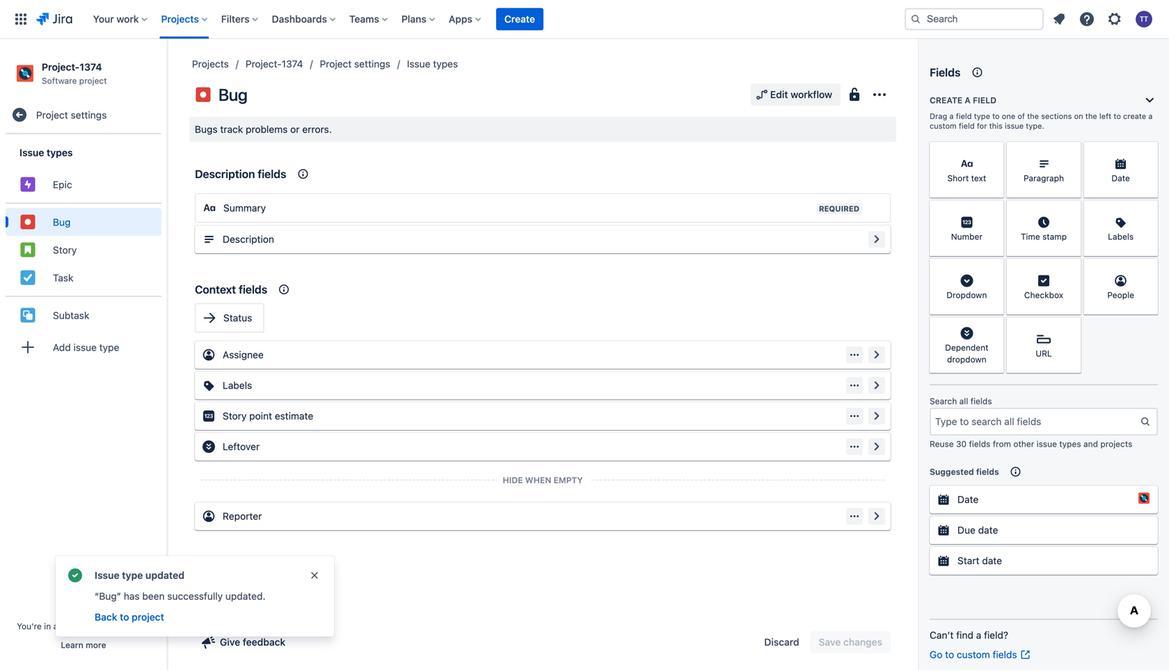 Task type: locate. For each thing, give the bounding box(es) containing it.
paragraph
[[1024, 173, 1064, 183]]

0 horizontal spatial the
[[1028, 112, 1039, 121]]

1 horizontal spatial issue
[[1005, 121, 1024, 131]]

jira image
[[36, 11, 72, 27], [36, 11, 72, 27]]

0 vertical spatial labels
[[1108, 232, 1134, 242]]

projects inside 'dropdown button'
[[161, 13, 199, 25]]

add issue type
[[53, 342, 119, 353]]

1 horizontal spatial story
[[223, 410, 247, 422]]

open field configuration image right more actions for labels image
[[869, 377, 886, 394]]

field left for
[[959, 121, 975, 131]]

empty
[[554, 475, 583, 485]]

issue types down plans popup button
[[407, 58, 458, 70]]

issue types up 'epic' at the left top of page
[[19, 147, 73, 158]]

issue down plans popup button
[[407, 58, 431, 70]]

0 vertical spatial date
[[1112, 173, 1130, 183]]

project settings link down teams
[[320, 56, 390, 72]]

0 vertical spatial project settings link
[[320, 56, 390, 72]]

create for create
[[505, 13, 535, 25]]

fields left more information about the context fields icon
[[258, 167, 286, 181]]

from
[[993, 439, 1011, 449]]

one
[[1002, 112, 1016, 121]]

issue types link
[[407, 56, 458, 72]]

field
[[973, 95, 997, 105], [956, 112, 972, 121], [959, 121, 975, 131]]

description for description fields
[[195, 167, 255, 181]]

1 vertical spatial open field configuration image
[[869, 408, 886, 425]]

settings down teams popup button
[[354, 58, 390, 70]]

labels up "people"
[[1108, 232, 1134, 242]]

open field configuration image inside labels button
[[869, 377, 886, 394]]

labels button
[[195, 372, 891, 400]]

other
[[1014, 439, 1035, 449]]

summary
[[223, 202, 266, 214]]

reporter
[[223, 511, 262, 522]]

project
[[320, 58, 352, 70], [36, 109, 68, 121]]

story inside button
[[223, 410, 247, 422]]

status
[[223, 312, 252, 324]]

to inside button
[[120, 612, 129, 623]]

story up task
[[53, 244, 77, 256]]

1 horizontal spatial issue
[[95, 570, 119, 581]]

0 vertical spatial issue
[[1005, 121, 1024, 131]]

can't
[[930, 630, 954, 641]]

project down software
[[36, 109, 68, 121]]

software
[[42, 76, 77, 85]]

learn
[[61, 640, 83, 650]]

project down has
[[123, 622, 150, 631]]

Type to search all fields text field
[[931, 409, 1140, 434]]

due
[[958, 525, 976, 536]]

create for create a field
[[930, 95, 963, 105]]

1 vertical spatial story
[[223, 410, 247, 422]]

0 vertical spatial issue types
[[407, 58, 458, 70]]

issue up "bug"
[[95, 570, 119, 581]]

learn more
[[61, 640, 106, 650]]

projects for projects link in the left top of the page
[[192, 58, 229, 70]]

the
[[1028, 112, 1039, 121], [1086, 112, 1098, 121]]

description
[[195, 167, 255, 181], [223, 234, 274, 245]]

bug up story link at the top of page
[[53, 216, 71, 228]]

0 vertical spatial type
[[974, 112, 991, 121]]

open field configuration image inside the leftover button
[[869, 439, 886, 455]]

open field configuration image inside description button
[[869, 231, 886, 248]]

track
[[220, 124, 243, 135]]

issue inside "sidebar" element
[[19, 147, 44, 158]]

1 vertical spatial type
[[99, 342, 119, 353]]

2 horizontal spatial issue
[[1037, 439, 1057, 449]]

issue down one
[[1005, 121, 1024, 131]]

open field configuration image for assignee
[[869, 347, 886, 363]]

open field configuration image
[[869, 231, 886, 248], [869, 408, 886, 425]]

description fields element
[[189, 155, 897, 259]]

1 vertical spatial date
[[958, 494, 979, 505]]

0 horizontal spatial settings
[[71, 109, 107, 121]]

custom down can't find a field? on the bottom right of the page
[[957, 649, 990, 661]]

bug
[[219, 85, 248, 104], [53, 216, 71, 228]]

create inside button
[[505, 13, 535, 25]]

assignee button
[[195, 341, 891, 369]]

labels down "assignee"
[[223, 380, 252, 391]]

1 horizontal spatial labels
[[1108, 232, 1134, 242]]

to right the back
[[120, 612, 129, 623]]

project settings inside "sidebar" element
[[36, 109, 107, 121]]

open field configuration image inside assignee button
[[869, 347, 886, 363]]

leftover
[[223, 441, 260, 452]]

open field configuration image
[[869, 347, 886, 363], [869, 377, 886, 394], [869, 439, 886, 455], [869, 508, 886, 525]]

1 vertical spatial project
[[36, 109, 68, 121]]

field up for
[[973, 95, 997, 105]]

group containing issue types
[[6, 134, 162, 370]]

0 vertical spatial field
[[973, 95, 997, 105]]

task link
[[6, 264, 162, 292]]

project settings link down software
[[6, 101, 162, 129]]

0 horizontal spatial types
[[47, 147, 73, 158]]

add issue type button
[[6, 334, 162, 361]]

open field configuration image right more actions for assignee image
[[869, 347, 886, 363]]

issue
[[1005, 121, 1024, 131], [73, 342, 97, 353], [1037, 439, 1057, 449]]

description down summary
[[223, 234, 274, 245]]

date down the create
[[1112, 173, 1130, 183]]

2 horizontal spatial issue
[[407, 58, 431, 70]]

0 horizontal spatial project settings link
[[6, 101, 162, 129]]

labels
[[1108, 232, 1134, 242], [223, 380, 252, 391]]

create button
[[496, 8, 544, 30]]

0 horizontal spatial bug
[[53, 216, 71, 228]]

a down more information about the fields 'image'
[[965, 95, 971, 105]]

plans
[[402, 13, 427, 25]]

types down primary element
[[433, 58, 458, 70]]

back
[[95, 612, 117, 623]]

1 horizontal spatial type
[[122, 570, 143, 581]]

1 vertical spatial custom
[[957, 649, 990, 661]]

and
[[1084, 439, 1099, 449]]

more information about the context fields image
[[276, 281, 293, 298]]

issue types
[[407, 58, 458, 70], [19, 147, 73, 158]]

1 vertical spatial field
[[956, 112, 972, 121]]

project settings down teams
[[320, 58, 390, 70]]

issue right "add"
[[73, 342, 97, 353]]

0 vertical spatial bug
[[219, 85, 248, 104]]

1 horizontal spatial project-
[[246, 58, 282, 70]]

1 vertical spatial date
[[982, 555, 1002, 567]]

0 horizontal spatial type
[[99, 342, 119, 353]]

1 horizontal spatial the
[[1086, 112, 1098, 121]]

fields left more information about the suggested fields icon
[[977, 467, 999, 477]]

reuse
[[930, 439, 954, 449]]

0 vertical spatial date
[[979, 525, 999, 536]]

1 horizontal spatial more information image
[[1140, 260, 1157, 277]]

1 horizontal spatial project settings
[[320, 58, 390, 70]]

0 horizontal spatial project-
[[42, 61, 80, 73]]

in
[[44, 622, 51, 631]]

labels inside labels button
[[223, 380, 252, 391]]

more information about the suggested fields image
[[1008, 464, 1024, 480]]

open field configuration image for labels
[[869, 377, 886, 394]]

to right go at bottom
[[946, 649, 955, 661]]

updated
[[145, 570, 185, 581]]

custom inside drag a field type to one of the sections on the left to create a custom field for this issue type.
[[930, 121, 957, 131]]

field down create a field
[[956, 112, 972, 121]]

1 horizontal spatial create
[[930, 95, 963, 105]]

discard
[[764, 637, 800, 648]]

1 group from the top
[[6, 134, 162, 370]]

story point estimate
[[223, 410, 313, 422]]

1 vertical spatial labels
[[223, 380, 252, 391]]

1 open field configuration image from the top
[[869, 231, 886, 248]]

story for story point estimate
[[223, 410, 247, 422]]

epic link
[[6, 171, 162, 199]]

success image
[[67, 567, 84, 584]]

0 horizontal spatial create
[[505, 13, 535, 25]]

1 vertical spatial issue types
[[19, 147, 73, 158]]

date down suggested fields
[[958, 494, 979, 505]]

open field configuration image inside reporter button
[[869, 508, 886, 525]]

1 vertical spatial issue
[[73, 342, 97, 353]]

type up has
[[122, 570, 143, 581]]

open field configuration image for leftover
[[869, 439, 886, 455]]

story
[[53, 244, 77, 256], [223, 410, 247, 422]]

projects up issue type icon
[[192, 58, 229, 70]]

0 horizontal spatial story
[[53, 244, 77, 256]]

2 horizontal spatial type
[[974, 112, 991, 121]]

0 horizontal spatial more information image
[[1063, 260, 1080, 277]]

1 vertical spatial issue
[[19, 147, 44, 158]]

more information image
[[1063, 260, 1080, 277], [1140, 260, 1157, 277]]

project
[[79, 76, 107, 85], [132, 612, 164, 623], [123, 622, 150, 631]]

date for due date
[[979, 525, 999, 536]]

2 vertical spatial types
[[1060, 439, 1082, 449]]

more information image
[[986, 260, 1003, 277]]

0 horizontal spatial labels
[[223, 380, 252, 391]]

type up for
[[974, 112, 991, 121]]

0 vertical spatial custom
[[930, 121, 957, 131]]

3 open field configuration image from the top
[[869, 439, 886, 455]]

1 horizontal spatial project settings link
[[320, 56, 390, 72]]

left
[[1100, 112, 1112, 121]]

discard group
[[756, 631, 891, 654]]

date right 'due'
[[979, 525, 999, 536]]

group
[[6, 134, 162, 370], [6, 203, 162, 296]]

1 horizontal spatial project
[[320, 58, 352, 70]]

fields
[[930, 66, 961, 79]]

1 horizontal spatial date
[[1112, 173, 1130, 183]]

1 vertical spatial description
[[223, 234, 274, 245]]

project- up software
[[42, 61, 80, 73]]

projects up the "sidebar navigation" image
[[161, 13, 199, 25]]

custom
[[930, 121, 957, 131], [957, 649, 990, 661]]

1 horizontal spatial types
[[433, 58, 458, 70]]

2 the from the left
[[1086, 112, 1098, 121]]

1 vertical spatial settings
[[71, 109, 107, 121]]

project- inside project-1374 software project
[[42, 61, 80, 73]]

types up 'epic' at the left top of page
[[47, 147, 73, 158]]

0 vertical spatial create
[[505, 13, 535, 25]]

a right find
[[976, 630, 982, 641]]

drag
[[930, 112, 948, 121]]

1 horizontal spatial settings
[[354, 58, 390, 70]]

field?
[[984, 630, 1009, 641]]

story inside "sidebar" element
[[53, 244, 77, 256]]

a right in
[[53, 622, 58, 631]]

0 horizontal spatial project
[[36, 109, 68, 121]]

create up drag
[[930, 95, 963, 105]]

0 horizontal spatial date
[[958, 494, 979, 505]]

1 open field configuration image from the top
[[869, 347, 886, 363]]

settings down project-1374 software project
[[71, 109, 107, 121]]

your profile and settings image
[[1136, 11, 1153, 27]]

open field configuration image right more actions for leftover 'image'
[[869, 439, 886, 455]]

0 vertical spatial projects
[[161, 13, 199, 25]]

1374 for project-1374 software project
[[80, 61, 102, 73]]

0 horizontal spatial issue
[[19, 147, 44, 158]]

0 horizontal spatial issue
[[73, 342, 97, 353]]

2 vertical spatial field
[[959, 121, 975, 131]]

project right software
[[79, 76, 107, 85]]

the right on
[[1086, 112, 1098, 121]]

your
[[93, 13, 114, 25]]

project settings
[[320, 58, 390, 70], [36, 109, 107, 121]]

filters
[[221, 13, 250, 25]]

0 vertical spatial project
[[320, 58, 352, 70]]

dashboards button
[[268, 8, 341, 30]]

this link will be opened in a new tab image
[[1020, 650, 1031, 661]]

1 vertical spatial create
[[930, 95, 963, 105]]

4 open field configuration image from the top
[[869, 508, 886, 525]]

settings inside "sidebar" element
[[71, 109, 107, 121]]

project settings down software
[[36, 109, 107, 121]]

project- down filters dropdown button
[[246, 58, 282, 70]]

1374 down dashboards
[[282, 58, 303, 70]]

0 vertical spatial open field configuration image
[[869, 231, 886, 248]]

2 more information image from the left
[[1140, 260, 1157, 277]]

project inside back to project button
[[132, 612, 164, 623]]

bug right issue type icon
[[219, 85, 248, 104]]

1 vertical spatial project settings link
[[6, 101, 162, 129]]

2 vertical spatial issue
[[1037, 439, 1057, 449]]

reporter button
[[195, 503, 891, 530]]

more actions for leftover image
[[849, 441, 860, 452]]

1 more information image from the left
[[1063, 260, 1080, 277]]

project settings link
[[320, 56, 390, 72], [6, 101, 162, 129]]

2 open field configuration image from the top
[[869, 408, 886, 425]]

a
[[965, 95, 971, 105], [950, 112, 954, 121], [1149, 112, 1153, 121], [53, 622, 58, 631], [976, 630, 982, 641]]

2 group from the top
[[6, 203, 162, 296]]

types
[[433, 58, 458, 70], [47, 147, 73, 158], [1060, 439, 1082, 449]]

date
[[1112, 173, 1130, 183], [958, 494, 979, 505]]

a right the create
[[1149, 112, 1153, 121]]

dependent
[[945, 343, 989, 353]]

1374 down your
[[80, 61, 102, 73]]

this
[[990, 121, 1003, 131]]

1 vertical spatial projects
[[192, 58, 229, 70]]

project down teams
[[320, 58, 352, 70]]

issue type updated
[[95, 570, 185, 581]]

search
[[930, 396, 957, 406]]

reuse 30 fields from other issue types and projects
[[930, 439, 1133, 449]]

date right start
[[982, 555, 1002, 567]]

description inside description button
[[223, 234, 274, 245]]

go to custom fields
[[930, 649, 1018, 661]]

0 horizontal spatial project settings
[[36, 109, 107, 121]]

people
[[1108, 290, 1135, 300]]

0 vertical spatial description
[[195, 167, 255, 181]]

1 vertical spatial project settings
[[36, 109, 107, 121]]

open field configuration image right 'more actions for reporter' image
[[869, 508, 886, 525]]

type down subtask link
[[99, 342, 119, 353]]

issue inside add issue type button
[[73, 342, 97, 353]]

subtask
[[53, 310, 89, 321]]

2 open field configuration image from the top
[[869, 377, 886, 394]]

1 vertical spatial types
[[47, 147, 73, 158]]

primary element
[[8, 0, 894, 39]]

description up summary
[[195, 167, 255, 181]]

team-
[[60, 622, 84, 631]]

project down the been
[[132, 612, 164, 623]]

create right apps dropdown button
[[505, 13, 535, 25]]

banner
[[0, 0, 1170, 39]]

of
[[1018, 112, 1025, 121]]

date for start date
[[982, 555, 1002, 567]]

0 horizontal spatial 1374
[[80, 61, 102, 73]]

1 horizontal spatial 1374
[[282, 58, 303, 70]]

Search field
[[905, 8, 1044, 30]]

"bug" has been successfully updated.
[[95, 591, 266, 602]]

you're in a team-managed project
[[17, 622, 150, 631]]

url
[[1036, 349, 1052, 358]]

story left point
[[223, 410, 247, 422]]

open field configuration image inside story point estimate button
[[869, 408, 886, 425]]

the up type.
[[1028, 112, 1039, 121]]

0 vertical spatial story
[[53, 244, 77, 256]]

field for drag
[[956, 112, 972, 121]]

date
[[979, 525, 999, 536], [982, 555, 1002, 567]]

custom down drag
[[930, 121, 957, 131]]

0 horizontal spatial issue types
[[19, 147, 73, 158]]

issue up epic link at the left
[[19, 147, 44, 158]]

types left and
[[1060, 439, 1082, 449]]

issue right other
[[1037, 439, 1057, 449]]

date inside date button
[[958, 494, 979, 505]]

1374 inside project-1374 software project
[[80, 61, 102, 73]]

edit workflow
[[771, 89, 833, 100]]

1 vertical spatial bug
[[53, 216, 71, 228]]

1 horizontal spatial issue types
[[407, 58, 458, 70]]

short
[[948, 173, 969, 183]]

issue types inside "sidebar" element
[[19, 147, 73, 158]]

2 horizontal spatial types
[[1060, 439, 1082, 449]]

project- for project-1374
[[246, 58, 282, 70]]



Task type: vqa. For each thing, say whether or not it's contained in the screenshot.
right Project-
yes



Task type: describe. For each thing, give the bounding box(es) containing it.
leftover button
[[195, 433, 891, 461]]

add issue type image
[[19, 339, 36, 356]]

1374 for project-1374
[[282, 58, 303, 70]]

help image
[[1079, 11, 1096, 27]]

assignee
[[223, 349, 264, 361]]

settings image
[[1107, 11, 1124, 27]]

apps
[[449, 13, 473, 25]]

back to project
[[95, 612, 164, 623]]

project-1374 link
[[246, 56, 303, 72]]

suggested fields
[[930, 467, 999, 477]]

workflow
[[791, 89, 833, 100]]

required
[[819, 204, 860, 213]]

1 the from the left
[[1028, 112, 1039, 121]]

you're
[[17, 622, 42, 631]]

has
[[124, 591, 140, 602]]

type.
[[1026, 121, 1045, 131]]

add
[[53, 342, 71, 353]]

problems
[[246, 124, 288, 135]]

description button
[[195, 226, 891, 253]]

type inside drag a field type to one of the sections on the left to create a custom field for this issue type.
[[974, 112, 991, 121]]

your work button
[[89, 8, 153, 30]]

dashboards
[[272, 13, 327, 25]]

teams button
[[345, 8, 393, 30]]

group containing bug
[[6, 203, 162, 296]]

give
[[220, 637, 240, 648]]

1 horizontal spatial bug
[[219, 85, 248, 104]]

stamp
[[1043, 232, 1067, 242]]

search image
[[911, 14, 922, 25]]

a right drag
[[950, 112, 954, 121]]

0 vertical spatial project settings
[[320, 58, 390, 70]]

no restrictions image
[[847, 86, 863, 103]]

time
[[1021, 232, 1041, 242]]

more information image for people
[[1140, 260, 1157, 277]]

context fields
[[195, 283, 267, 296]]

more actions for story point estimate image
[[849, 411, 860, 422]]

suggested
[[930, 467, 974, 477]]

description fields
[[195, 167, 286, 181]]

project-1374
[[246, 58, 303, 70]]

learn more button
[[61, 640, 106, 651]]

"bug"
[[95, 591, 121, 602]]

search all fields
[[930, 396, 992, 406]]

successfully
[[167, 591, 223, 602]]

start date
[[958, 555, 1002, 567]]

drag a field type to one of the sections on the left to create a custom field for this issue type.
[[930, 112, 1153, 131]]

edit workflow group
[[751, 84, 891, 106]]

fields left more information about the context fields image on the top left
[[239, 283, 267, 296]]

bug inside "sidebar" element
[[53, 216, 71, 228]]

more information about the fields image
[[969, 64, 986, 81]]

fields right 30
[[969, 439, 991, 449]]

project settings link inside "sidebar" element
[[6, 101, 162, 129]]

more
[[86, 640, 106, 650]]

more actions for labels image
[[849, 380, 860, 391]]

go
[[930, 649, 943, 661]]

teams
[[349, 13, 379, 25]]

context fields element
[[189, 270, 897, 466]]

back to project button
[[93, 609, 166, 626]]

story link
[[6, 236, 162, 264]]

2 vertical spatial issue
[[95, 570, 119, 581]]

more information image for checkbox
[[1063, 260, 1080, 277]]

dropdown
[[947, 355, 987, 364]]

sidebar element
[[0, 39, 167, 670]]

your work
[[93, 13, 139, 25]]

project inside project-1374 software project
[[79, 76, 107, 85]]

story point estimate button
[[195, 402, 891, 430]]

project inside "sidebar" element
[[36, 109, 68, 121]]

back to project link
[[95, 612, 164, 623]]

find
[[957, 630, 974, 641]]

open field configuration image for reporter
[[869, 508, 886, 525]]

banner containing your work
[[0, 0, 1170, 39]]

been
[[142, 591, 165, 602]]

task
[[53, 272, 73, 284]]

appswitcher icon image
[[13, 11, 29, 27]]

30
[[957, 439, 967, 449]]

give feedback button
[[195, 631, 294, 654]]

project- for project-1374 software project
[[42, 61, 80, 73]]

give feedback
[[220, 637, 286, 648]]

issue type icon image
[[195, 86, 212, 103]]

filters button
[[217, 8, 264, 30]]

projects button
[[157, 8, 213, 30]]

managed
[[84, 622, 120, 631]]

bug link
[[6, 208, 162, 236]]

field for create
[[973, 95, 997, 105]]

projects for projects 'dropdown button'
[[161, 13, 199, 25]]

sections
[[1042, 112, 1072, 121]]

project-1374 software project
[[42, 61, 107, 85]]

go to custom fields link
[[930, 648, 1031, 662]]

story for story
[[53, 244, 77, 256]]

subtask link
[[6, 302, 162, 329]]

apps button
[[445, 8, 487, 30]]

work
[[117, 13, 139, 25]]

more actions for assignee image
[[849, 349, 860, 361]]

more actions for reporter image
[[849, 511, 860, 522]]

issue inside drag a field type to one of the sections on the left to create a custom field for this issue type.
[[1005, 121, 1024, 131]]

sidebar navigation image
[[152, 56, 182, 84]]

2 vertical spatial type
[[122, 570, 143, 581]]

to right left
[[1114, 112, 1121, 121]]

point
[[249, 410, 272, 422]]

on
[[1075, 112, 1084, 121]]

edit workflow button
[[751, 84, 841, 106]]

0 vertical spatial issue
[[407, 58, 431, 70]]

types inside "sidebar" element
[[47, 147, 73, 158]]

number
[[951, 232, 983, 242]]

0 vertical spatial settings
[[354, 58, 390, 70]]

feedback
[[243, 637, 286, 648]]

text
[[972, 173, 987, 183]]

fields left this link will be opened in a new tab 'image'
[[993, 649, 1018, 661]]

bugs
[[195, 124, 218, 135]]

more options image
[[872, 86, 888, 103]]

more information about the context fields image
[[295, 166, 311, 182]]

dependent dropdown
[[945, 343, 989, 364]]

create
[[1124, 112, 1147, 121]]

type inside button
[[99, 342, 119, 353]]

bugs track problems or errors.
[[195, 124, 332, 135]]

to up "this"
[[993, 112, 1000, 121]]

for
[[977, 121, 987, 131]]

edit
[[771, 89, 788, 100]]

dismiss image
[[309, 570, 320, 581]]

time stamp
[[1021, 232, 1067, 242]]

hide when empty fields element
[[189, 464, 897, 536]]

notifications image
[[1051, 11, 1068, 27]]

projects link
[[192, 56, 229, 72]]

fields right "all"
[[971, 396, 992, 406]]

hide
[[503, 475, 523, 485]]

date button
[[930, 486, 1158, 514]]

description for description
[[223, 234, 274, 245]]

hide when empty
[[503, 475, 583, 485]]

0 vertical spatial types
[[433, 58, 458, 70]]



